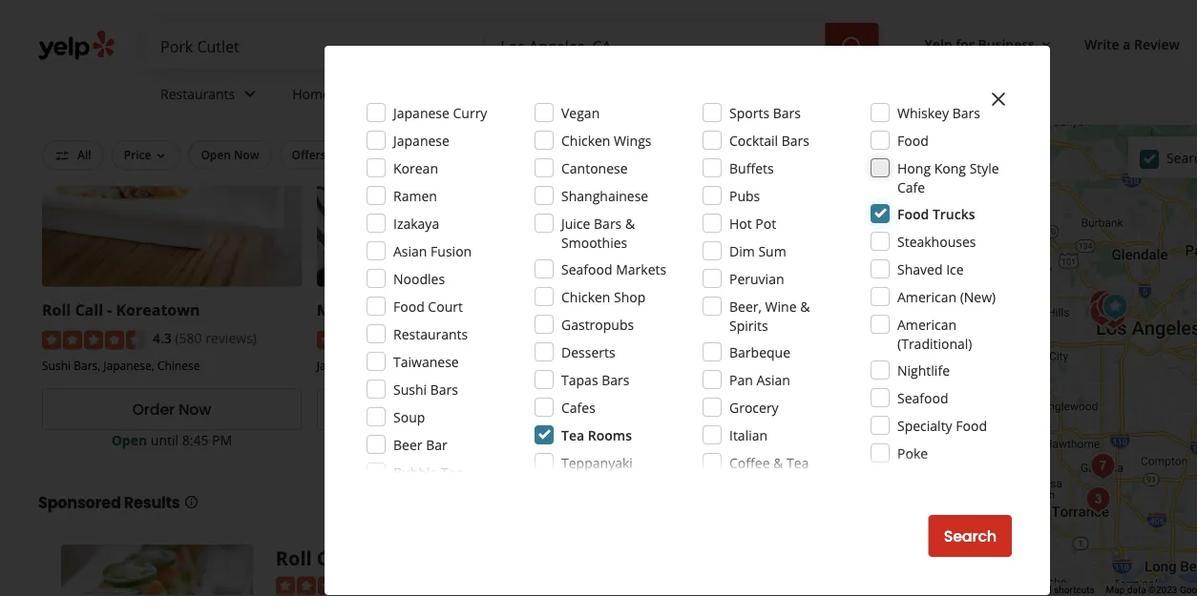 Task type: vqa. For each thing, say whether or not it's contained in the screenshot.
2nd 0 from the left
no



Task type: locate. For each thing, give the bounding box(es) containing it.
reviews) right (580
[[205, 330, 257, 348]]

reservations
[[407, 147, 478, 163]]

tea down cafes
[[561, 426, 584, 444]]

marugame udon - arcadia
[[317, 300, 515, 320]]

1 vertical spatial japanese
[[393, 131, 449, 149]]

asian down barbeque
[[756, 371, 790, 389]]

0 horizontal spatial 4.3 star rating image
[[42, 331, 145, 350]]

0 vertical spatial call
[[75, 300, 103, 320]]

2 order now link from the left
[[592, 389, 851, 431]]

offers for offers takeout
[[511, 147, 545, 163]]

until left '9:00'
[[425, 432, 453, 450]]

for inside good for dinner button
[[658, 147, 674, 163]]

pm for directions
[[487, 432, 507, 450]]

hot pot
[[729, 214, 776, 232]]

offers delivery button
[[279, 140, 387, 169]]

&
[[625, 214, 635, 232], [800, 297, 810, 315], [773, 454, 783, 472]]

japanese curry
[[393, 104, 487, 122]]

0 horizontal spatial order
[[132, 400, 175, 421]]

fusion
[[431, 242, 472, 260], [453, 358, 488, 374]]

2 pm from the left
[[487, 432, 507, 450]]

food for food court
[[393, 297, 425, 315]]

chicken down vegan in the top of the page
[[561, 131, 610, 149]]

order for weroll nori
[[682, 400, 724, 421]]

offers left takeout
[[511, 147, 545, 163]]

4.3
[[153, 330, 172, 348]]

filters group
[[38, 140, 835, 170]]

style
[[970, 159, 999, 177]]

0 horizontal spatial now
[[179, 400, 211, 421]]

close image
[[987, 88, 1010, 111]]

sushi
[[42, 358, 71, 374], [592, 358, 620, 374], [393, 380, 427, 399]]

1 horizontal spatial reviews)
[[480, 330, 532, 348]]

order now up until 8:30 pm
[[682, 400, 761, 421]]

beer, wine & spirits
[[729, 297, 810, 335]]

1 horizontal spatial tea
[[561, 426, 584, 444]]

& right wine
[[800, 297, 810, 315]]

roll call - koreatown link up 4.3
[[42, 300, 200, 320]]

0 vertical spatial restaurants
[[160, 85, 235, 103]]

(349
[[450, 330, 477, 348]]

bars for whiskey bars
[[952, 104, 980, 122]]

1 until from the left
[[151, 432, 179, 450]]

bars for sushi bars
[[430, 380, 458, 399]]

1 vertical spatial restaurants
[[393, 325, 468, 343]]

restaurants up open now
[[160, 85, 235, 103]]

0 horizontal spatial roll call - koreatown
[[42, 300, 200, 320]]

reviews) down arcadia
[[480, 330, 532, 348]]

1 vertical spatial seafood
[[897, 389, 948, 407]]

(43
[[725, 330, 744, 348]]

1 horizontal spatial until
[[425, 432, 453, 450]]

1 pm from the left
[[212, 432, 232, 450]]

fusion down (349 on the bottom of page
[[453, 358, 488, 374]]

0 vertical spatial seafood
[[561, 260, 612, 278]]

tea right coffee
[[787, 454, 809, 472]]

offers inside button
[[292, 147, 326, 163]]

& inside beer, wine & spirits
[[800, 297, 810, 315]]

for inside yelp for business button
[[956, 35, 975, 53]]

bars, for call
[[74, 358, 100, 374]]

cocktail
[[729, 131, 778, 149]]

for right "good"
[[658, 147, 674, 163]]

0 horizontal spatial pm
[[212, 432, 232, 450]]

0 vertical spatial for
[[956, 35, 975, 53]]

0 vertical spatial 4.3 star rating image
[[42, 331, 145, 350]]

0 vertical spatial japanese
[[393, 104, 449, 122]]

open down the restaurants link
[[201, 147, 231, 163]]

1 horizontal spatial order now
[[682, 400, 761, 421]]

1 24 chevron down v2 image from the left
[[239, 82, 262, 105]]

& inside juice bars & smoothies
[[625, 214, 635, 232]]

coffee
[[729, 454, 770, 472]]

4.3 star rating image
[[42, 331, 145, 350], [276, 578, 379, 597]]

- for get
[[448, 300, 453, 320]]

1 american from the top
[[897, 288, 957, 306]]

2 horizontal spatial pm
[[761, 432, 782, 450]]

1 horizontal spatial offers
[[511, 147, 545, 163]]

yelp for business button
[[917, 27, 1061, 61]]

1 order now from the left
[[132, 400, 211, 421]]

1 horizontal spatial seafood
[[897, 389, 948, 407]]

offers
[[292, 147, 326, 163], [511, 147, 545, 163]]

pm right '9:00'
[[487, 432, 507, 450]]

open up sponsored results
[[111, 432, 147, 450]]

1 vertical spatial american
[[897, 315, 957, 334]]

0 horizontal spatial 24 chevron down v2 image
[[239, 82, 262, 105]]

pm right 8:45
[[212, 432, 232, 450]]

1 horizontal spatial call
[[317, 546, 352, 572]]

2 24 chevron down v2 image from the left
[[529, 82, 552, 105]]

call for the left roll call - koreatown link
[[75, 300, 103, 320]]

1 horizontal spatial sushi
[[393, 380, 427, 399]]

offers inside button
[[511, 147, 545, 163]]

1 bars, from the left
[[74, 358, 100, 374]]

3 pm from the left
[[761, 432, 782, 450]]

0 vertical spatial chicken
[[561, 131, 610, 149]]

hot inside search dialog
[[729, 214, 752, 232]]

-
[[107, 300, 112, 320], [448, 300, 453, 320], [357, 546, 363, 572]]

2 horizontal spatial -
[[448, 300, 453, 320]]

pan
[[729, 371, 753, 389]]

now up italian
[[728, 400, 761, 421]]

yelp for business
[[925, 35, 1035, 53]]

1 chicken from the top
[[561, 131, 610, 149]]

None search field
[[145, 23, 883, 69]]

2 horizontal spatial sushi
[[592, 358, 620, 374]]

& down shanghainese at the top of the page
[[625, 214, 635, 232]]

write a review link
[[1077, 27, 1188, 61]]

1 horizontal spatial roll call - koreatown
[[276, 546, 473, 572]]

roll for roll call - koreatown link to the right
[[276, 546, 312, 572]]

1 horizontal spatial bars,
[[623, 358, 650, 374]]

trucks
[[933, 205, 975, 223]]

order now up open until 8:45 pm
[[132, 400, 211, 421]]

2 wako donkasu image from the top
[[1091, 296, 1129, 334]]

roll call - koreatown up 4.3
[[42, 300, 200, 320]]

noodles
[[393, 270, 445, 288]]

2 vertical spatial japanese
[[710, 358, 758, 374]]

until left 8:45
[[151, 432, 179, 450]]

wako donkasu image
[[1091, 287, 1129, 326], [1091, 296, 1129, 334]]

0 vertical spatial fusion
[[431, 242, 472, 260]]

good for dinner button
[[613, 140, 727, 169]]

1 vertical spatial 4.3 star rating image
[[276, 578, 379, 597]]

american for american (traditional)
[[897, 315, 957, 334]]

rooms
[[588, 426, 632, 444]]

open down soup in the bottom left of the page
[[386, 432, 422, 450]]

1 horizontal spatial japanese,
[[317, 358, 368, 374]]

1 vertical spatial roll
[[276, 546, 312, 572]]

until for directions
[[425, 432, 453, 450]]

8:30
[[732, 432, 758, 450]]

24 chevron down v2 image left vegan in the top of the page
[[529, 82, 552, 105]]

0 horizontal spatial for
[[658, 147, 674, 163]]

japanese up "korean"
[[393, 131, 449, 149]]

all button
[[42, 140, 104, 170]]

pot
[[755, 214, 776, 232]]

0 vertical spatial &
[[625, 214, 635, 232]]

1 vertical spatial chicken
[[561, 288, 610, 306]]

1 horizontal spatial koreatown
[[368, 546, 473, 572]]

0 vertical spatial roll call - koreatown
[[42, 300, 200, 320]]

now up 8:45
[[179, 400, 211, 421]]

for right yelp
[[956, 35, 975, 53]]

hot inside button
[[747, 147, 767, 163]]

seafood
[[561, 260, 612, 278], [897, 389, 948, 407]]

2 horizontal spatial open
[[386, 432, 422, 450]]

bars inside juice bars & smoothies
[[594, 214, 622, 232]]

shaved
[[897, 260, 943, 278]]

9:00
[[457, 432, 483, 450]]

1 offers from the left
[[292, 147, 326, 163]]

sponsored
[[38, 493, 121, 514]]

sponsored results
[[38, 493, 180, 514]]

0 horizontal spatial koreatown
[[116, 300, 200, 320]]

food down noodles at the top left
[[393, 297, 425, 315]]

japanese up filters group
[[393, 104, 449, 122]]

2 horizontal spatial reviews)
[[747, 330, 799, 348]]

1 horizontal spatial restaurants
[[393, 325, 468, 343]]

offers takeout
[[511, 147, 593, 163]]

whiskey bars
[[897, 104, 980, 122]]

reviews) down wine
[[747, 330, 799, 348]]

bars,
[[74, 358, 100, 374], [623, 358, 650, 374]]

food up 'hong'
[[897, 131, 929, 149]]

2 offers from the left
[[511, 147, 545, 163]]

1 vertical spatial fusion
[[453, 358, 488, 374]]

fusion up noodles at the top left
[[431, 242, 472, 260]]

0 horizontal spatial bars,
[[74, 358, 100, 374]]

1 horizontal spatial order now link
[[592, 389, 851, 431]]

sushi for weroll nori
[[592, 358, 620, 374]]

& right coffee
[[773, 454, 783, 472]]

0 horizontal spatial order now link
[[42, 389, 301, 431]]

0 horizontal spatial order now
[[132, 400, 211, 421]]

now down the restaurants link
[[234, 147, 259, 163]]

bars for cocktail bars
[[782, 131, 810, 149]]

2 horizontal spatial until
[[700, 432, 728, 450]]

japanese,
[[103, 358, 154, 374], [317, 358, 368, 374]]

1 reviews) from the left
[[205, 330, 257, 348]]

bars, for nori
[[623, 358, 650, 374]]

call for roll call - koreatown link to the right
[[317, 546, 352, 572]]

american (traditional)
[[897, 315, 972, 353]]

reviews) for arcadia
[[480, 330, 532, 348]]

bars, left 'chinese'
[[74, 358, 100, 374]]

2 order from the left
[[682, 400, 724, 421]]

pm
[[212, 432, 232, 450], [487, 432, 507, 450], [761, 432, 782, 450]]

sports
[[729, 104, 769, 122]]

koreatown up 4.3
[[116, 300, 200, 320]]

japanese down (43 at right
[[710, 358, 758, 374]]

2 bars, from the left
[[623, 358, 650, 374]]

weroll
[[592, 300, 644, 320]]

user actions element
[[909, 27, 1197, 65]]

1 horizontal spatial 24 chevron down v2 image
[[529, 82, 552, 105]]

bars, down 4.6 star rating image
[[623, 358, 650, 374]]

tapas
[[561, 371, 598, 389]]

4.6
[[702, 330, 721, 348]]

1 horizontal spatial open
[[201, 147, 231, 163]]

1 vertical spatial koreatown
[[368, 546, 473, 572]]

0 vertical spatial hot
[[747, 147, 767, 163]]

1 horizontal spatial order
[[682, 400, 724, 421]]

map region
[[741, 116, 1197, 597]]

map
[[1106, 585, 1125, 596]]

sushi for roll call - koreatown
[[42, 358, 71, 374]]

hot left pot
[[729, 214, 752, 232]]

chicken up gastropubs
[[561, 288, 610, 306]]

koreatown down the bubble
[[368, 546, 473, 572]]

2 american from the top
[[897, 315, 957, 334]]

0 vertical spatial koreatown
[[116, 300, 200, 320]]

now
[[234, 147, 259, 163], [179, 400, 211, 421], [728, 400, 761, 421]]

- for order
[[107, 300, 112, 320]]

0 horizontal spatial japanese,
[[103, 358, 154, 374]]

until left 8:30
[[700, 432, 728, 450]]

1 vertical spatial call
[[317, 546, 352, 572]]

juice bars & smoothies
[[561, 214, 635, 252]]

1 horizontal spatial now
[[234, 147, 259, 163]]

order now link down pan at the right bottom
[[592, 389, 851, 431]]

pm up coffee & tea
[[761, 432, 782, 450]]

seafood for seafood
[[897, 389, 948, 407]]

search image
[[841, 35, 864, 58]]

1 order from the left
[[132, 400, 175, 421]]

american for american (new)
[[897, 288, 957, 306]]

steakhouses
[[897, 232, 976, 251]]

1 horizontal spatial pm
[[487, 432, 507, 450]]

offers left delivery
[[292, 147, 326, 163]]

0 vertical spatial american
[[897, 288, 957, 306]]

1 horizontal spatial &
[[773, 454, 783, 472]]

japanese, down 4.3
[[103, 358, 154, 374]]

1 horizontal spatial roll
[[276, 546, 312, 572]]

2 order now from the left
[[682, 400, 761, 421]]

2 vertical spatial &
[[773, 454, 783, 472]]

2 horizontal spatial now
[[728, 400, 761, 421]]

tea down the bar
[[441, 463, 463, 482]]

0 horizontal spatial restaurants
[[160, 85, 235, 103]]

chicken for chicken shop
[[561, 288, 610, 306]]

chinese
[[157, 358, 200, 374]]

now for weroll nori
[[728, 400, 761, 421]]

1 horizontal spatial for
[[956, 35, 975, 53]]

2 reviews) from the left
[[480, 330, 532, 348]]

2 until from the left
[[425, 432, 453, 450]]

roll call - koreatown down the bubble
[[276, 546, 473, 572]]

order now
[[132, 400, 211, 421], [682, 400, 761, 421]]

services
[[334, 85, 384, 103]]

dinner
[[677, 147, 715, 163]]

arcadia
[[457, 300, 515, 320]]

results
[[124, 493, 180, 514]]

order up open until 8:45 pm
[[132, 400, 175, 421]]

restaurants down udon
[[393, 325, 468, 343]]

0 horizontal spatial open
[[111, 432, 147, 450]]

open
[[201, 147, 231, 163], [111, 432, 147, 450], [386, 432, 422, 450]]

order now link for weroll nori
[[592, 389, 851, 431]]

& for juice bars & smoothies
[[625, 214, 635, 232]]

3 until from the left
[[700, 432, 728, 450]]

teppanyaki
[[561, 454, 633, 472]]

nightlife
[[897, 361, 950, 379]]

roll call - koreatown link down the bubble
[[276, 546, 473, 572]]

1 order now link from the left
[[42, 389, 301, 431]]

japanese, down 3.9 star rating image in the bottom of the page
[[317, 358, 368, 374]]

0 horizontal spatial offers
[[292, 147, 326, 163]]

order now link up open until 8:45 pm
[[42, 389, 301, 431]]

0 vertical spatial roll call - koreatown link
[[42, 300, 200, 320]]

order now for roll call - koreatown
[[132, 400, 211, 421]]

0 horizontal spatial sushi
[[42, 358, 71, 374]]

weroll nori image
[[987, 286, 1026, 325]]

roll call - koreatown for roll call - koreatown link to the right
[[276, 546, 473, 572]]

american (new)
[[897, 288, 996, 306]]

1 vertical spatial hot
[[729, 214, 752, 232]]

1 japanese, from the left
[[103, 358, 154, 374]]

16 chevron down v2 image
[[1039, 37, 1054, 52]]

1 vertical spatial &
[[800, 297, 810, 315]]

order down "food,"
[[682, 400, 724, 421]]

0 horizontal spatial seafood
[[561, 260, 612, 278]]

american up the (traditional)
[[897, 315, 957, 334]]

search button
[[929, 515, 1012, 557]]

24 chevron down v2 image
[[239, 82, 262, 105], [529, 82, 552, 105]]

0 horizontal spatial roll call - koreatown link
[[42, 300, 200, 320]]

cafe
[[897, 178, 925, 196]]

0 horizontal spatial -
[[107, 300, 112, 320]]

open now button
[[188, 140, 272, 169]]

beer bar
[[393, 436, 447, 454]]

desserts
[[561, 343, 615, 361]]

0 horizontal spatial roll
[[42, 300, 71, 320]]

1 vertical spatial for
[[658, 147, 674, 163]]

0 horizontal spatial call
[[75, 300, 103, 320]]

get
[[394, 400, 420, 421]]

hot left and
[[747, 147, 767, 163]]

seafood markets
[[561, 260, 666, 278]]

a
[[1123, 35, 1131, 53]]

1 vertical spatial roll call - koreatown link
[[276, 546, 473, 572]]

order now for weroll nori
[[682, 400, 761, 421]]

korean
[[393, 159, 438, 177]]

seafood down smoothies
[[561, 260, 612, 278]]

american down shaved ice
[[897, 288, 957, 306]]

roll
[[42, 300, 71, 320], [276, 546, 312, 572]]

0 horizontal spatial until
[[151, 432, 179, 450]]

japanese for japanese
[[393, 131, 449, 149]]

food down cafe
[[897, 205, 929, 223]]

order
[[132, 400, 175, 421], [682, 400, 724, 421]]

good for dinner
[[625, 147, 715, 163]]

24 chevron down v2 image left home
[[239, 82, 262, 105]]

2 horizontal spatial &
[[800, 297, 810, 315]]

2 chicken from the top
[[561, 288, 610, 306]]

seafood down nightlife
[[897, 389, 948, 407]]

0 horizontal spatial reviews)
[[205, 330, 257, 348]]

open for get directions
[[386, 432, 422, 450]]

0 horizontal spatial &
[[625, 214, 635, 232]]

1 vertical spatial roll call - koreatown
[[276, 546, 473, 572]]

restaurants inside search dialog
[[393, 325, 468, 343]]

ice
[[946, 260, 964, 278]]

american inside american (traditional)
[[897, 315, 957, 334]]

0 vertical spatial roll
[[42, 300, 71, 320]]



Task type: describe. For each thing, give the bounding box(es) containing it.
nori
[[648, 300, 682, 320]]

1 horizontal spatial 4.3 star rating image
[[276, 578, 379, 597]]

specialty
[[897, 417, 952, 435]]

roll call - koreatown image
[[1096, 288, 1134, 326]]

dim
[[729, 242, 755, 260]]

restaurants link
[[145, 69, 277, 124]]

24 chevron down v2 image inside the restaurants link
[[239, 82, 262, 105]]

hong
[[897, 159, 931, 177]]

chicken for chicken wings
[[561, 131, 610, 149]]

sushi inside search dialog
[[393, 380, 427, 399]]

coffee & tea
[[729, 454, 809, 472]]

wine
[[765, 297, 797, 315]]

until 8:30 pm
[[700, 432, 782, 450]]

food for food
[[897, 131, 929, 149]]

specialty food
[[897, 417, 987, 435]]

fusion inside search dialog
[[431, 242, 472, 260]]

chicken wings
[[561, 131, 652, 149]]

bars for juice bars & smoothies
[[594, 214, 622, 232]]

food right specialty
[[956, 417, 987, 435]]

japanese, noodles, asian fusion
[[317, 358, 488, 374]]

3.9 (349 reviews)
[[427, 330, 532, 348]]

open now
[[201, 147, 259, 163]]

king donkatsu image
[[1083, 284, 1121, 323]]

food for food trucks
[[897, 205, 929, 223]]

google image
[[905, 572, 968, 597]]

& for beer, wine & spirits
[[800, 297, 810, 315]]

sushi bars
[[393, 380, 458, 399]]

1 wako donkasu image from the top
[[1091, 287, 1129, 326]]

pan asian
[[729, 371, 790, 389]]

hot for hot and new
[[747, 147, 767, 163]]

bar
[[426, 436, 447, 454]]

4.6 star rating image
[[592, 331, 695, 350]]

kong
[[934, 159, 966, 177]]

taiwanese
[[393, 353, 459, 371]]

open inside button
[[201, 147, 231, 163]]

roll for the left roll call - koreatown link
[[42, 300, 71, 320]]

roll call - koreatown for the left roll call - koreatown link
[[42, 300, 200, 320]]

gastropubs
[[561, 315, 634, 334]]

for for good
[[658, 147, 674, 163]]

delivery
[[329, 147, 374, 163]]

peruvian
[[729, 270, 784, 288]]

koreatown for roll call - koreatown link to the right
[[368, 546, 473, 572]]

ramen
[[393, 187, 437, 205]]

tonkatsu house image
[[1083, 294, 1121, 332]]

sum
[[758, 242, 786, 260]]

markets
[[616, 260, 666, 278]]

grocery
[[729, 399, 779, 417]]

all
[[77, 147, 91, 163]]

16 filter v2 image
[[54, 148, 70, 164]]

2 horizontal spatial tea
[[787, 454, 809, 472]]

juice
[[561, 214, 590, 232]]

koreatown for the left roll call - koreatown link
[[116, 300, 200, 320]]

16 info v2 image
[[184, 495, 199, 511]]

restaurants inside business categories element
[[160, 85, 235, 103]]

business categories element
[[145, 69, 1197, 124]]

now for roll call - koreatown
[[179, 400, 211, 421]]

italian
[[729, 426, 768, 444]]

tea rooms
[[561, 426, 632, 444]]

bars for tapas bars
[[602, 371, 630, 389]]

cafes
[[561, 399, 596, 417]]

sushi bars, japanese, chinese
[[42, 358, 200, 374]]

bars for sports bars
[[773, 104, 801, 122]]

now inside button
[[234, 147, 259, 163]]

soup
[[393, 408, 425, 426]]

write a review
[[1084, 35, 1180, 53]]

map data ©2023 goo
[[1106, 585, 1197, 596]]

data
[[1127, 585, 1146, 596]]

order for roll call - koreatown
[[132, 400, 175, 421]]

0 horizontal spatial tea
[[441, 463, 463, 482]]

marugame udon - arcadia link
[[317, 300, 515, 320]]

new
[[794, 147, 819, 163]]

1 horizontal spatial -
[[357, 546, 363, 572]]

(new)
[[960, 288, 996, 306]]

poke
[[897, 444, 928, 463]]

reviews) for koreatown
[[205, 330, 257, 348]]

seafood for seafood markets
[[561, 260, 612, 278]]

japanese for japanese curry
[[393, 104, 449, 122]]

review
[[1134, 35, 1180, 53]]

order now link for roll call - koreatown
[[42, 389, 301, 431]]

chicken shop
[[561, 288, 646, 306]]

3.9 star rating image
[[317, 331, 420, 350]]

court
[[428, 297, 463, 315]]

buffets
[[729, 159, 774, 177]]

home services link
[[277, 69, 426, 124]]

search dialog
[[0, 0, 1197, 597]]

weroll nori link
[[592, 300, 682, 320]]

open for order now
[[111, 432, 147, 450]]

katsu jin image
[[1193, 242, 1197, 280]]

shaved ice
[[897, 260, 964, 278]]

keyboard
[[1012, 585, 1052, 596]]

vegan
[[561, 104, 600, 122]]

©2023
[[1148, 585, 1177, 596]]

until for now
[[151, 432, 179, 450]]

kagura gardena image
[[1084, 448, 1122, 486]]

smoothies
[[561, 233, 627, 252]]

yelp
[[925, 35, 952, 53]]

asian up sushi bars
[[421, 358, 450, 374]]

wings
[[614, 131, 652, 149]]

1 horizontal spatial roll call - koreatown link
[[276, 546, 473, 572]]

offers for offers delivery
[[292, 147, 326, 163]]

pm for now
[[212, 432, 232, 450]]

sports bars
[[729, 104, 801, 122]]

food court
[[393, 297, 463, 315]]

fast
[[653, 358, 675, 374]]

keyboard shortcuts
[[1012, 585, 1095, 596]]

get directions link
[[317, 389, 576, 431]]

izakaya
[[393, 214, 439, 232]]

hot for hot pot
[[729, 214, 752, 232]]

search
[[944, 526, 997, 547]]

3 reviews) from the left
[[747, 330, 799, 348]]

2 japanese, from the left
[[317, 358, 368, 374]]

beer
[[393, 436, 422, 454]]

3.9
[[427, 330, 446, 348]]

takeout
[[548, 147, 593, 163]]

kagura image
[[1079, 481, 1117, 519]]

tapas bars
[[561, 371, 630, 389]]

shanghainese
[[561, 187, 648, 205]]

shop
[[614, 288, 646, 306]]

bubble
[[393, 463, 437, 482]]

hot and new button
[[735, 140, 832, 169]]

pubs
[[729, 187, 760, 205]]

sushi bars, fast food, japanese
[[592, 358, 758, 374]]

asian down izakaya
[[393, 242, 427, 260]]

goo
[[1180, 585, 1197, 596]]

kingtonkatsu image
[[1094, 297, 1133, 335]]

for for yelp
[[956, 35, 975, 53]]

home
[[292, 85, 330, 103]]

beer,
[[729, 297, 762, 315]]

4.6 (43 reviews)
[[702, 330, 799, 348]]



